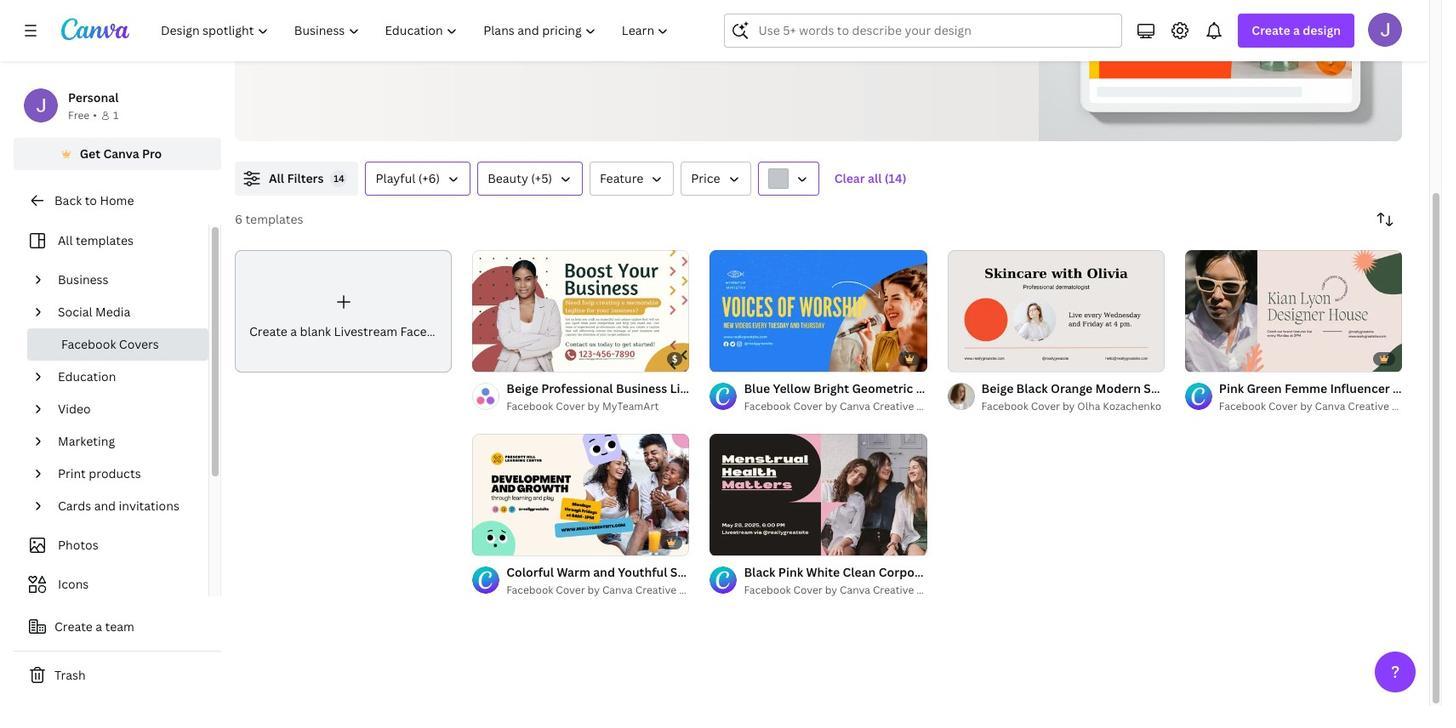 Task type: describe. For each thing, give the bounding box(es) containing it.
livestream for blank
[[334, 323, 398, 340]]

create a design button
[[1239, 14, 1355, 48]]

beige
[[507, 380, 539, 397]]

2 livestream facebook covers templates image from the left
[[1090, 0, 1353, 79]]

canva for blue yellow bright geometric youth church livestream facebook cover image
[[840, 399, 871, 414]]

facebook cover by olha kozachenko
[[982, 399, 1162, 414]]

colorful warm and youthful school livestream facebook cover image
[[473, 434, 690, 556]]

facebook cover by canva creative studio link for colorful warm and youthful school livestream facebook cover image on the left bottom
[[507, 582, 712, 599]]

canva for colorful warm and youthful school livestream facebook cover image on the left bottom
[[603, 583, 633, 597]]

6 templates
[[235, 211, 303, 227]]

playful
[[376, 170, 416, 186]]

by for pink green femme influencer fashion and beauty livestream facebook cover image
[[1301, 399, 1313, 414]]

icons link
[[24, 568, 198, 601]]

business link
[[51, 264, 198, 296]]

personal
[[68, 89, 119, 105]]

get
[[80, 145, 100, 162]]

1 livestream facebook covers templates image from the left
[[1040, 0, 1403, 141]]

feature button
[[590, 162, 674, 196]]

create a blank livestream facebook cover link
[[235, 250, 492, 373]]

facebook cover by canva creative studio for pink green femme influencer fashion and beauty livestream facebook cover image
[[1220, 399, 1425, 414]]

to
[[85, 192, 97, 208]]

browse
[[262, 20, 311, 39]]

social
[[58, 304, 92, 320]]

#c1c6cb image
[[768, 169, 789, 189]]

14 filter options selected element
[[331, 170, 348, 187]]

facebook cover by canva creative studio for colorful warm and youthful school livestream facebook cover image on the left bottom
[[507, 583, 712, 597]]

marketing link
[[51, 425, 198, 458]]

beauty
[[488, 170, 529, 186]]

beauty (+5)
[[488, 170, 552, 186]]

photos
[[58, 537, 99, 553]]

facebook cover by canva creative studio link for pink green femme influencer fashion and beauty livestream facebook cover image
[[1220, 398, 1425, 415]]

all for all filters
[[269, 170, 284, 186]]

education
[[58, 368, 116, 385]]

canva inside button
[[103, 145, 139, 162]]

by for the black pink white clean corporate period education facebook cover image
[[826, 583, 838, 597]]

create for create a team
[[54, 619, 93, 635]]

video link
[[51, 393, 198, 425]]

0 horizontal spatial design
[[743, 20, 786, 39]]

2 horizontal spatial templates
[[585, 20, 652, 39]]

beauty (+5) button
[[478, 162, 583, 196]]

templates for 6 templates
[[246, 211, 303, 227]]

professional
[[542, 380, 613, 397]]

cards
[[58, 498, 91, 514]]

business inside beige professional business livestream facebook cover facebook cover by myteamart
[[616, 380, 668, 397]]

feature
[[600, 170, 644, 186]]

media
[[95, 304, 131, 320]]

team
[[105, 619, 134, 635]]

blue yellow bright geometric youth church livestream facebook cover image
[[710, 250, 928, 372]]

invitations
[[119, 498, 179, 514]]

create a team button
[[14, 610, 221, 644]]

a for design
[[1294, 22, 1301, 38]]

clear
[[835, 170, 865, 186]]

a for blank
[[291, 323, 297, 340]]

facebook cover by olha kozachenko link
[[982, 398, 1165, 415]]

clear all (14) button
[[826, 162, 916, 196]]

(+5)
[[531, 170, 552, 186]]

by for blue yellow bright geometric youth church livestream facebook cover image
[[826, 399, 838, 414]]

by inside beige professional business livestream facebook cover facebook cover by myteamart
[[588, 399, 600, 414]]

$
[[672, 352, 678, 365]]

design inside dropdown button
[[1304, 22, 1342, 38]]

by for colorful warm and youthful school livestream facebook cover image on the left bottom
[[588, 583, 600, 597]]

(+6)
[[419, 170, 440, 186]]

education link
[[51, 361, 198, 393]]

get canva pro button
[[14, 138, 221, 170]]

playful (+6) button
[[366, 162, 471, 196]]

cards and invitations link
[[51, 490, 198, 523]]

facebook cover by canva creative studio for blue yellow bright geometric youth church livestream facebook cover image
[[744, 399, 949, 414]]

0 horizontal spatial covers
[[119, 336, 159, 352]]

livestream for business
[[670, 380, 735, 397]]

back to home link
[[14, 184, 221, 218]]

facebook cover by canva creative studio link for blue yellow bright geometric youth church livestream facebook cover image
[[744, 398, 949, 415]]

social media
[[58, 304, 131, 320]]

social media link
[[51, 296, 198, 328]]

studio for the black pink white clean corporate period education facebook cover image facebook cover by canva creative studio link
[[917, 583, 949, 597]]

back to home
[[54, 192, 134, 208]]

studio for facebook cover by canva creative studio link associated with colorful warm and youthful school livestream facebook cover image on the left bottom
[[679, 583, 712, 597]]

all filters
[[269, 170, 324, 186]]

canva for pink green femme influencer fashion and beauty livestream facebook cover image
[[1316, 399, 1346, 414]]

facebook covers
[[61, 336, 159, 352]]

cards and invitations
[[58, 498, 179, 514]]

filters
[[287, 170, 324, 186]]

black pink white clean corporate period education facebook cover image
[[710, 434, 928, 556]]

creative for colorful warm and youthful school livestream facebook cover image on the left bottom
[[636, 583, 677, 597]]

a for team
[[96, 619, 102, 635]]

get canva pro
[[80, 145, 162, 162]]

price
[[692, 170, 721, 186]]

facebook cover by canva creative studio for the black pink white clean corporate period education facebook cover image
[[744, 583, 949, 597]]

products
[[89, 465, 141, 482]]

print
[[58, 465, 86, 482]]



Task type: locate. For each thing, give the bounding box(es) containing it.
templates down back to home
[[76, 232, 134, 248]]

1 horizontal spatial all
[[269, 170, 284, 186]]

0 vertical spatial covers
[[536, 20, 582, 39]]

pink green femme influencer fashion and beauty livestream facebook cover image
[[1186, 250, 1403, 372]]

create a blank livestream facebook cover
[[249, 323, 492, 340]]

1 horizontal spatial templates
[[246, 211, 303, 227]]

canva
[[103, 145, 139, 162], [840, 399, 871, 414], [1316, 399, 1346, 414], [603, 583, 633, 597], [840, 583, 871, 597]]

playful (+6)
[[376, 170, 440, 186]]

1 vertical spatial templates
[[246, 211, 303, 227]]

0 horizontal spatial create
[[54, 619, 93, 635]]

0 horizontal spatial all
[[58, 232, 73, 248]]

canva for the black pink white clean corporate period education facebook cover image
[[840, 583, 871, 597]]

create
[[1253, 22, 1291, 38], [249, 323, 288, 340], [54, 619, 93, 635]]

livestream right blank
[[334, 323, 398, 340]]

a
[[1294, 22, 1301, 38], [291, 323, 297, 340], [96, 619, 102, 635]]

Sort by button
[[1369, 203, 1403, 237]]

pro
[[142, 145, 162, 162]]

create a blank livestream facebook cover element
[[235, 250, 492, 373]]

all
[[269, 170, 284, 186], [58, 232, 73, 248]]

studio for facebook cover by canva creative studio link related to pink green femme influencer fashion and beauty livestream facebook cover image
[[1392, 399, 1425, 414]]

trash link
[[14, 659, 221, 693]]

1 vertical spatial covers
[[119, 336, 159, 352]]

0 vertical spatial business
[[58, 271, 109, 288]]

livestream facebook covers templates image
[[1040, 0, 1403, 141], [1090, 0, 1353, 79]]

1
[[113, 108, 119, 122]]

livestream right quality
[[394, 20, 467, 39]]

business inside business link
[[58, 271, 109, 288]]

livestream
[[394, 20, 467, 39], [334, 323, 398, 340], [670, 380, 735, 397]]

1 vertical spatial business
[[616, 380, 668, 397]]

and
[[94, 498, 116, 514]]

0 horizontal spatial business
[[58, 271, 109, 288]]

Search search field
[[759, 14, 1112, 47]]

1 vertical spatial all
[[58, 232, 73, 248]]

templates
[[585, 20, 652, 39], [246, 211, 303, 227], [76, 232, 134, 248]]

6
[[235, 211, 243, 227]]

creative for pink green femme influencer fashion and beauty livestream facebook cover image
[[1349, 399, 1390, 414]]

marketing
[[58, 433, 115, 449]]

a inside button
[[96, 619, 102, 635]]

all left the filters
[[269, 170, 284, 186]]

high
[[314, 20, 342, 39]]

a inside dropdown button
[[1294, 22, 1301, 38]]

icons
[[58, 576, 89, 592]]

1 vertical spatial create
[[249, 323, 288, 340]]

facebook cover by canva creative studio link
[[744, 398, 949, 415], [1220, 398, 1425, 415], [507, 582, 712, 599], [744, 582, 949, 599]]

creative for the black pink white clean corporate period education facebook cover image
[[873, 583, 915, 597]]

(14)
[[885, 170, 907, 186]]

business
[[58, 271, 109, 288], [616, 380, 668, 397]]

create inside dropdown button
[[1253, 22, 1291, 38]]

0 horizontal spatial a
[[96, 619, 102, 635]]

free
[[68, 108, 90, 122]]

browse high quality livestream facebook covers templates for your next design
[[262, 20, 786, 39]]

facebook
[[470, 20, 533, 39], [401, 323, 455, 340], [61, 336, 116, 352], [738, 380, 793, 397], [507, 399, 554, 414], [744, 399, 791, 414], [982, 399, 1029, 414], [1220, 399, 1267, 414], [507, 583, 554, 597], [744, 583, 791, 597]]

beige professional business livestream facebook cover image
[[473, 250, 690, 372]]

create a design
[[1253, 22, 1342, 38]]

all down back
[[58, 232, 73, 248]]

design left jacob simon image
[[1304, 22, 1342, 38]]

facebook cover by myteamart link
[[507, 398, 690, 415]]

print products link
[[51, 458, 198, 490]]

quality
[[346, 20, 391, 39]]

create for create a blank livestream facebook cover
[[249, 323, 288, 340]]

2 vertical spatial livestream
[[670, 380, 735, 397]]

0 vertical spatial livestream
[[394, 20, 467, 39]]

photos link
[[24, 529, 198, 562]]

design right next
[[743, 20, 786, 39]]

create a team
[[54, 619, 134, 635]]

video
[[58, 401, 91, 417]]

print products
[[58, 465, 141, 482]]

business up myteamart
[[616, 380, 668, 397]]

create for create a design
[[1253, 22, 1291, 38]]

1 vertical spatial a
[[291, 323, 297, 340]]

business up social at the top left
[[58, 271, 109, 288]]

0 vertical spatial create
[[1253, 22, 1291, 38]]

1 horizontal spatial a
[[291, 323, 297, 340]]

all templates link
[[24, 225, 198, 257]]

all templates
[[58, 232, 134, 248]]

livestream for quality
[[394, 20, 467, 39]]

for
[[655, 20, 674, 39]]

next
[[711, 20, 739, 39]]

•
[[93, 108, 97, 122]]

1 horizontal spatial create
[[249, 323, 288, 340]]

top level navigation element
[[150, 14, 684, 48]]

14
[[334, 172, 345, 185]]

your
[[678, 20, 708, 39]]

blank
[[300, 323, 331, 340]]

2 vertical spatial templates
[[76, 232, 134, 248]]

2 vertical spatial a
[[96, 619, 102, 635]]

templates right 6
[[246, 211, 303, 227]]

livestream inside beige professional business livestream facebook cover facebook cover by myteamart
[[670, 380, 735, 397]]

0 vertical spatial templates
[[585, 20, 652, 39]]

beige professional business livestream facebook cover facebook cover by myteamart
[[507, 380, 830, 414]]

1 vertical spatial livestream
[[334, 323, 398, 340]]

all for all templates
[[58, 232, 73, 248]]

beige black orange modern skincare livestream facebook cover image
[[948, 250, 1165, 372]]

olha
[[1078, 399, 1101, 414]]

2 horizontal spatial create
[[1253, 22, 1291, 38]]

livestream down $ on the left
[[670, 380, 735, 397]]

clear all (14)
[[835, 170, 907, 186]]

facebook cover by canva creative studio link for the black pink white clean corporate period education facebook cover image
[[744, 582, 949, 599]]

create inside button
[[54, 619, 93, 635]]

templates left for
[[585, 20, 652, 39]]

#c1c6cb image
[[768, 169, 789, 189]]

2 horizontal spatial a
[[1294, 22, 1301, 38]]

2 vertical spatial create
[[54, 619, 93, 635]]

0 vertical spatial all
[[269, 170, 284, 186]]

1 horizontal spatial business
[[616, 380, 668, 397]]

trash
[[54, 667, 86, 683]]

by
[[588, 399, 600, 414], [826, 399, 838, 414], [1063, 399, 1075, 414], [1301, 399, 1313, 414], [588, 583, 600, 597], [826, 583, 838, 597]]

1 horizontal spatial covers
[[536, 20, 582, 39]]

by for beige black orange modern skincare livestream facebook cover image
[[1063, 399, 1075, 414]]

free •
[[68, 108, 97, 122]]

1 horizontal spatial design
[[1304, 22, 1342, 38]]

facebook cover by canva creative studio
[[744, 399, 949, 414], [1220, 399, 1425, 414], [507, 583, 712, 597], [744, 583, 949, 597]]

creative for blue yellow bright geometric youth church livestream facebook cover image
[[873, 399, 915, 414]]

cover
[[458, 323, 492, 340], [796, 380, 830, 397], [556, 399, 585, 414], [794, 399, 823, 414], [1032, 399, 1061, 414], [1269, 399, 1298, 414], [556, 583, 585, 597], [794, 583, 823, 597]]

all
[[868, 170, 882, 186]]

back
[[54, 192, 82, 208]]

design
[[743, 20, 786, 39], [1304, 22, 1342, 38]]

home
[[100, 192, 134, 208]]

studio for facebook cover by canva creative studio link corresponding to blue yellow bright geometric youth church livestream facebook cover image
[[917, 399, 949, 414]]

None search field
[[725, 14, 1123, 48]]

0 horizontal spatial templates
[[76, 232, 134, 248]]

myteamart
[[603, 399, 659, 414]]

beige professional business livestream facebook cover link
[[507, 380, 830, 398]]

kozachenko
[[1104, 399, 1162, 414]]

templates for all templates
[[76, 232, 134, 248]]

studio
[[917, 399, 949, 414], [1392, 399, 1425, 414], [679, 583, 712, 597], [917, 583, 949, 597]]

jacob simon image
[[1369, 13, 1403, 47]]

0 vertical spatial a
[[1294, 22, 1301, 38]]

price button
[[681, 162, 751, 196]]



Task type: vqa. For each thing, say whether or not it's contained in the screenshot.
All templates All
yes



